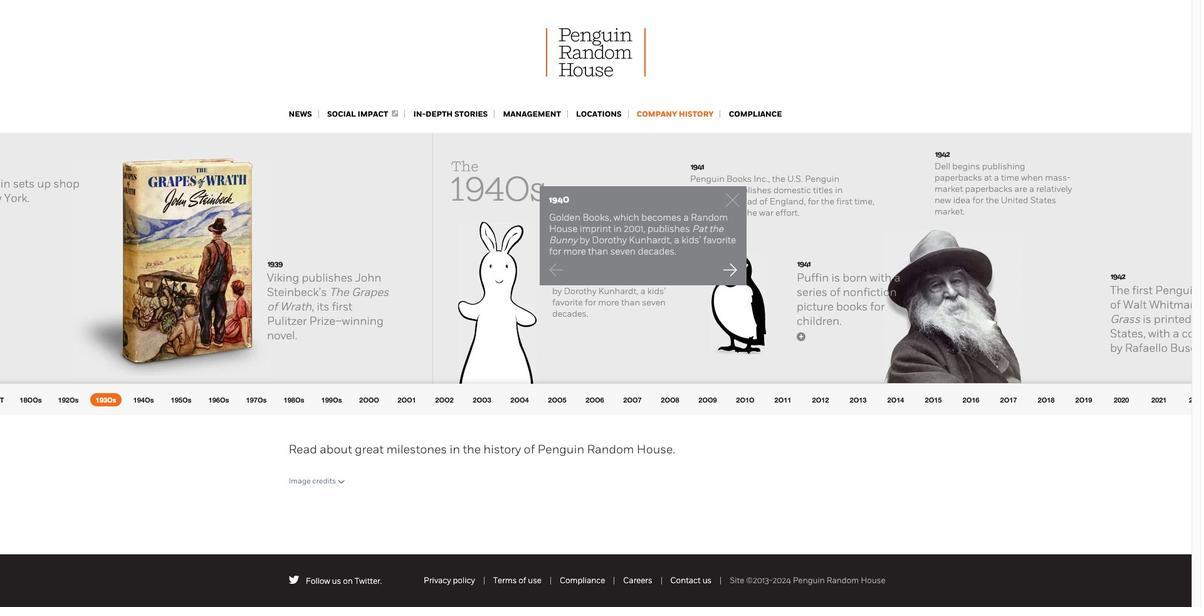 Task type: locate. For each thing, give the bounding box(es) containing it.
books
[[727, 174, 752, 184]]

2o14
[[888, 396, 905, 404]]

penguin random house image
[[546, 28, 646, 77]]

1 horizontal spatial history
[[679, 109, 714, 119]]

1 horizontal spatial bunny
[[647, 275, 674, 285]]

penguin inside the first penguin
[[1156, 283, 1200, 297]]

1 vertical spatial 194os
[[133, 396, 154, 404]]

bunny
[[549, 235, 578, 246], [647, 275, 674, 285]]

0 horizontal spatial the
[[330, 285, 349, 299]]

bunny for pat the bunny
[[549, 235, 578, 246]]

1941 inside 1941 puffin is born with a series of nonfiction picture books for children. +
[[798, 259, 811, 269]]

the left united
[[986, 195, 999, 206]]

2oo5
[[548, 396, 567, 404]]

are
[[1015, 184, 1028, 194]]

imprint up "194o golden books, which becomes a random house imprint in 2001, publishes"
[[580, 223, 612, 235]]

than
[[588, 246, 609, 257], [621, 297, 640, 308]]

1 vertical spatial books,
[[584, 252, 611, 263]]

more inside pat the bunny by dorothy kunhardt, a kids' favorite for more than seven decades.
[[598, 297, 619, 308]]

market
[[935, 184, 964, 194]]

2oo9
[[699, 396, 717, 404]]

books, up pat the bunny by dorothy kunhardt, a kids' favorite for more than seven decades.
[[584, 252, 611, 263]]

0 horizontal spatial bunny
[[549, 235, 578, 246]]

1942 inside "1942 dell begins publishing paperbacks at a time when mass- market paperbacks are a relatively new idea for the united states market."
[[936, 149, 950, 159]]

effort.
[[776, 208, 800, 218]]

1 vertical spatial decades.
[[553, 309, 589, 319]]

publishes inside viking publishes john steinbeck's
[[302, 271, 353, 285]]

compliance
[[729, 109, 782, 119], [560, 576, 605, 585]]

management
[[503, 109, 561, 119]]

seven down golden books, which becomes a random house imprint in 2001, publishes
[[611, 246, 636, 257]]

penguin up 'titles'
[[805, 174, 840, 184]]

books
[[837, 300, 868, 314]]

the up prize–winning
[[330, 285, 349, 299]]

0 vertical spatial golden
[[549, 212, 581, 223]]

seven down "194o golden books, which becomes a random house imprint in 2001, publishes"
[[642, 297, 666, 308]]

compliance link
[[729, 109, 782, 119], [560, 576, 605, 585]]

©2013-
[[746, 576, 773, 585]]

2001,
[[624, 223, 646, 235], [553, 275, 573, 285]]

than down "194o golden books, which becomes a random house imprint in 2001, publishes"
[[621, 297, 640, 308]]

2 horizontal spatial house
[[861, 576, 886, 585]]

1 vertical spatial first
[[1133, 283, 1153, 297]]

kunhardt, inside by dorothy kunhardt, a kids' favorite for more than seven decades.
[[629, 235, 672, 246]]

becomes up by dorothy kunhardt, a kids' favorite for more than seven decades.
[[642, 212, 682, 223]]

2 vertical spatial house
[[861, 576, 886, 585]]

picture
[[797, 300, 834, 314]]

history
[[679, 109, 714, 119], [484, 442, 521, 457]]

0 horizontal spatial us
[[332, 577, 341, 586]]

0 vertical spatial first
[[837, 196, 853, 207]]

1941
[[691, 162, 704, 172], [798, 259, 811, 269]]

1 vertical spatial kids'
[[648, 286, 666, 297]]

0 vertical spatial more
[[564, 246, 586, 257]]

0 vertical spatial kids'
[[682, 235, 702, 246]]

is printed in
[[1111, 312, 1202, 355]]

us right contact
[[703, 576, 712, 585]]

0 vertical spatial kunhardt,
[[629, 235, 672, 246]]

1 horizontal spatial kids'
[[682, 235, 702, 246]]

0 vertical spatial decades.
[[638, 246, 677, 257]]

1 vertical spatial by
[[553, 286, 562, 297]]

in right 'printed'
[[1195, 312, 1202, 326]]

pat down by dorothy kunhardt, a kids' favorite for more than seven decades.
[[616, 275, 630, 285]]

in down by dorothy kunhardt, a kids' favorite for more than seven decades.
[[656, 263, 664, 274]]

1 vertical spatial 1942
[[1111, 272, 1126, 282]]

0 horizontal spatial 194os
[[133, 396, 154, 404]]

of left 'use'
[[519, 576, 526, 585]]

1 vertical spatial more
[[598, 297, 619, 308]]

2o18
[[1038, 396, 1055, 404]]

1 vertical spatial history
[[484, 442, 521, 457]]

0 horizontal spatial more
[[564, 246, 586, 257]]

1 vertical spatial compliance link
[[560, 576, 605, 585]]

random right 2024
[[827, 576, 859, 585]]

is down the first penguin
[[1143, 312, 1152, 326]]

1 vertical spatial seven
[[642, 297, 666, 308]]

0 vertical spatial favorite
[[704, 235, 736, 246]]

by dorothy kunhardt, a kids' favorite for more than seven decades.
[[549, 235, 736, 257]]

0 vertical spatial 1941
[[691, 162, 704, 172]]

more up pat the bunny by dorothy kunhardt, a kids' favorite for more than seven decades.
[[564, 246, 586, 257]]

the
[[772, 174, 786, 184], [986, 195, 999, 206], [822, 196, 835, 207], [744, 208, 758, 218], [710, 223, 724, 235], [632, 275, 645, 285], [463, 442, 481, 457]]

becomes down pat the bunny
[[639, 252, 676, 263]]

0 vertical spatial house
[[549, 223, 578, 235]]

first inside its first pulitzer prize–winning novel.
[[332, 300, 353, 314]]

1 horizontal spatial is
[[1143, 312, 1152, 326]]

in inside "194o golden books, which becomes a random house imprint in 2001, publishes"
[[656, 263, 664, 274]]

paperbacks down at
[[966, 184, 1013, 194]]

the
[[452, 158, 479, 175], [1111, 283, 1130, 297], [330, 285, 349, 299]]

194o inside "194o golden books, which becomes a random house imprint in 2001, publishes"
[[553, 240, 569, 250]]

0 vertical spatial pat
[[692, 223, 707, 235]]

0 vertical spatial compliance link
[[729, 109, 782, 119]]

0 vertical spatial which
[[614, 212, 640, 223]]

194o for 194o
[[549, 195, 570, 205]]

kids' down by dorothy kunhardt, a kids' favorite for more than seven decades.
[[648, 286, 666, 297]]

1 horizontal spatial favorite
[[704, 235, 736, 246]]

1941 up 'company,'
[[691, 162, 704, 172]]

mass-
[[1046, 172, 1071, 183]]

when
[[1022, 172, 1044, 183]]

0 horizontal spatial pat
[[616, 275, 630, 285]]

2001, inside "194o golden books, which becomes a random house imprint in 2001, publishes"
[[553, 275, 573, 285]]

dorothy inside by dorothy kunhardt, a kids' favorite for more than seven decades.
[[592, 235, 627, 246]]

bunny inside pat the bunny
[[549, 235, 578, 246]]

first up prize–winning
[[332, 300, 353, 314]]

credits
[[312, 477, 336, 485]]

199os
[[321, 396, 342, 404]]

locations
[[576, 109, 622, 119]]

2o12
[[813, 396, 829, 404]]

random down america,
[[691, 212, 728, 223]]

1 vertical spatial pat
[[616, 275, 630, 285]]

0 horizontal spatial compliance
[[560, 576, 605, 585]]

at
[[984, 172, 993, 183]]

paperbacks
[[935, 172, 982, 183], [966, 184, 1013, 194]]

books, inside golden books, which becomes a random house imprint in 2001, publishes
[[583, 212, 612, 223]]

the inside pat the bunny by dorothy kunhardt, a kids' favorite for more than seven decades.
[[632, 275, 645, 285]]

0 vertical spatial compliance
[[729, 109, 782, 119]]

first inside the first penguin
[[1133, 283, 1153, 297]]

becomes inside golden books, which becomes a random house imprint in 2001, publishes
[[642, 212, 682, 223]]

than inside by dorothy kunhardt, a kids' favorite for more than seven decades.
[[588, 246, 609, 257]]

2oo2
[[435, 396, 454, 404]]

1 horizontal spatial by
[[580, 235, 590, 246]]

of up war in the top of the page
[[760, 196, 768, 207]]

1941 inside 1941 penguin books inc., the u.s. penguin company, publishes domestic titles in america, instead of england, for the first time, in support of the war effort.
[[691, 162, 704, 172]]

1 vertical spatial 1941
[[798, 259, 811, 269]]

house inside golden books, which becomes a random house imprint in 2001, publishes
[[549, 223, 578, 235]]

decades. inside by dorothy kunhardt, a kids' favorite for more than seven decades.
[[638, 246, 677, 257]]

0 vertical spatial 194os
[[451, 169, 546, 209]]

decades.
[[638, 246, 677, 257], [553, 309, 589, 319]]

0 vertical spatial dorothy
[[592, 235, 627, 246]]

0 horizontal spatial than
[[588, 246, 609, 257]]

0 horizontal spatial seven
[[611, 246, 636, 257]]

1 vertical spatial house
[[596, 263, 623, 274]]

1 horizontal spatial 2001,
[[624, 223, 646, 235]]

company history
[[637, 109, 714, 119]]

pat inside pat the bunny by dorothy kunhardt, a kids' favorite for more than seven decades.
[[616, 275, 630, 285]]

of down 2oo4 in the left of the page
[[524, 442, 535, 457]]

kids'
[[682, 235, 702, 246], [648, 286, 666, 297]]

1 horizontal spatial 1942
[[1111, 272, 1126, 282]]

2oo3
[[473, 396, 492, 404]]

194o golden books, which becomes a random house imprint in 2001, publishes
[[553, 240, 676, 285]]

1 horizontal spatial than
[[621, 297, 640, 308]]

1 vertical spatial golden
[[553, 252, 582, 263]]

dorothy up pat the bunny by dorothy kunhardt, a kids' favorite for more than seven decades.
[[592, 235, 627, 246]]

puffin
[[797, 271, 829, 285]]

history right company
[[679, 109, 714, 119]]

1 horizontal spatial 1941
[[798, 259, 811, 269]]

1 vertical spatial favorite
[[553, 297, 583, 308]]

0 horizontal spatial favorite
[[553, 297, 583, 308]]

which inside "194o golden books, which becomes a random house imprint in 2001, publishes"
[[613, 252, 637, 263]]

inc.,
[[754, 174, 770, 184]]

194o
[[549, 195, 570, 205], [553, 240, 569, 250]]

books, up "194o golden books, which becomes a random house imprint in 2001, publishes"
[[583, 212, 612, 223]]

of inside the grapes of wrath,
[[267, 300, 278, 314]]

0 horizontal spatial decades.
[[553, 309, 589, 319]]

random inside "194o golden books, which becomes a random house imprint in 2001, publishes"
[[560, 263, 594, 274]]

1 vertical spatial than
[[621, 297, 640, 308]]

which down pat the bunny
[[613, 252, 637, 263]]

pat
[[692, 223, 707, 235], [616, 275, 630, 285]]

1 vertical spatial compliance
[[560, 576, 605, 585]]

1 vertical spatial bunny
[[647, 275, 674, 285]]

1 horizontal spatial imprint
[[625, 263, 654, 274]]

for inside 1941 penguin books inc., the u.s. penguin company, publishes domestic titles in america, instead of england, for the first time, in support of the war effort.
[[808, 196, 820, 207]]

1 horizontal spatial seven
[[642, 297, 666, 308]]

2o15
[[925, 396, 942, 404]]

time,
[[855, 196, 875, 207]]

1 vertical spatial 194o
[[553, 240, 569, 250]]

2 horizontal spatial the
[[1111, 283, 1130, 297]]

privacy
[[424, 576, 451, 585]]

born
[[843, 271, 868, 285]]

us left on
[[332, 577, 341, 586]]

us for contact
[[703, 576, 712, 585]]

more down "194o golden books, which becomes a random house imprint in 2001, publishes"
[[598, 297, 619, 308]]

2024
[[773, 576, 791, 585]]

than up pat the bunny by dorothy kunhardt, a kids' favorite for more than seven decades.
[[588, 246, 609, 257]]

1 vertical spatial which
[[613, 252, 637, 263]]

nonfiction
[[843, 285, 897, 299]]

1 vertical spatial 2001,
[[553, 275, 573, 285]]

privacy policy
[[424, 576, 475, 585]]

the inside the first penguin
[[1111, 283, 1130, 297]]

books,
[[583, 212, 612, 223], [584, 252, 611, 263]]

0 horizontal spatial 1941
[[691, 162, 704, 172]]

privacy policy link
[[424, 576, 475, 585]]

pat inside pat the bunny
[[692, 223, 707, 235]]

history down 2oo4 in the left of the page
[[484, 442, 521, 457]]

pat down the support
[[692, 223, 707, 235]]

1 horizontal spatial us
[[703, 576, 712, 585]]

golden
[[549, 212, 581, 223], [553, 252, 582, 263]]

0 vertical spatial is
[[832, 271, 841, 285]]

a inside pat the bunny by dorothy kunhardt, a kids' favorite for more than seven decades.
[[641, 286, 646, 297]]

favorite inside pat the bunny by dorothy kunhardt, a kids' favorite for more than seven decades.
[[553, 297, 583, 308]]

0 vertical spatial than
[[588, 246, 609, 257]]

begins
[[953, 161, 980, 172]]

golden books, which becomes a random house imprint in 2001, publishes
[[549, 212, 728, 235]]

0 horizontal spatial first
[[332, 300, 353, 314]]

in inside golden books, which becomes a random house imprint in 2001, publishes
[[614, 223, 622, 235]]

by
[[580, 235, 590, 246], [553, 286, 562, 297]]

1 vertical spatial is
[[1143, 312, 1152, 326]]

0 horizontal spatial by
[[553, 286, 562, 297]]

the down by dorothy kunhardt, a kids' favorite for more than seven decades.
[[632, 275, 645, 285]]

of up books
[[830, 285, 841, 299]]

1942 up dell
[[936, 149, 950, 159]]

the down stories
[[452, 158, 479, 175]]

random up pat the bunny by dorothy kunhardt, a kids' favorite for more than seven decades.
[[560, 263, 594, 274]]

compliance for the leftmost compliance link
[[560, 576, 605, 585]]

becomes
[[642, 212, 682, 223], [639, 252, 676, 263]]

0 vertical spatial by
[[580, 235, 590, 246]]

random
[[691, 212, 728, 223], [560, 263, 594, 274], [587, 442, 634, 457], [827, 576, 859, 585]]

for
[[973, 195, 984, 206], [808, 196, 820, 207], [549, 246, 561, 257], [585, 297, 596, 308], [871, 300, 885, 314]]

1 vertical spatial imprint
[[625, 263, 654, 274]]

the down 2oo3
[[463, 442, 481, 457]]

of up pulitzer
[[267, 300, 278, 314]]

1 vertical spatial dorothy
[[564, 286, 597, 297]]

imprint inside golden books, which becomes a random house imprint in 2001, publishes
[[580, 223, 612, 235]]

0 vertical spatial imprint
[[580, 223, 612, 235]]

in right milestones
[[450, 442, 460, 457]]

which
[[614, 212, 640, 223], [613, 252, 637, 263]]

1941 up 'puffin'
[[798, 259, 811, 269]]

the up "is printed in"
[[1111, 283, 1130, 297]]

decades. inside pat the bunny by dorothy kunhardt, a kids' favorite for more than seven decades.
[[553, 309, 589, 319]]

for inside by dorothy kunhardt, a kids' favorite for more than seven decades.
[[549, 246, 561, 257]]

the inside pat the bunny
[[710, 223, 724, 235]]

penguin up 'printed'
[[1156, 283, 1200, 297]]

its
[[317, 300, 329, 314]]

0 vertical spatial seven
[[611, 246, 636, 257]]

dorothy down "194o golden books, which becomes a random house imprint in 2001, publishes"
[[564, 286, 597, 297]]

1 horizontal spatial house
[[596, 263, 623, 274]]

for inside pat the bunny by dorothy kunhardt, a kids' favorite for more than seven decades.
[[585, 297, 596, 308]]

kids' inside pat the bunny by dorothy kunhardt, a kids' favorite for more than seven decades.
[[648, 286, 666, 297]]

pat the bunny by dorothy kunhardt, a kids' favorite for more than seven decades.
[[553, 275, 674, 319]]

paperbacks down begins
[[935, 172, 982, 183]]

0 vertical spatial becomes
[[642, 212, 682, 223]]

1 horizontal spatial compliance link
[[729, 109, 782, 119]]

which up by dorothy kunhardt, a kids' favorite for more than seven decades.
[[614, 212, 640, 223]]

2 vertical spatial first
[[332, 300, 353, 314]]

dorothy
[[592, 235, 627, 246], [564, 286, 597, 297]]

0 horizontal spatial kids'
[[648, 286, 666, 297]]

0 vertical spatial history
[[679, 109, 714, 119]]

1941 penguin books inc., the u.s. penguin company, publishes domestic titles in america, instead of england, for the first time, in support of the war effort.
[[691, 162, 875, 218]]

1939
[[268, 259, 283, 269]]

image credits link
[[289, 477, 345, 485]]

1 horizontal spatial the
[[452, 158, 479, 175]]

england,
[[770, 196, 806, 207]]

bunny inside pat the bunny by dorothy kunhardt, a kids' favorite for more than seven decades.
[[647, 275, 674, 285]]

0 horizontal spatial 1942
[[936, 149, 950, 159]]

0 vertical spatial 194o
[[549, 195, 570, 205]]

seven
[[611, 246, 636, 257], [642, 297, 666, 308]]

in right 'titles'
[[835, 185, 843, 196]]

management link
[[503, 109, 561, 119]]

golden inside golden books, which becomes a random house imprint in 2001, publishes
[[549, 212, 581, 223]]

1 vertical spatial kunhardt,
[[599, 286, 639, 297]]

favorite down the support
[[704, 235, 736, 246]]

in inside "is printed in"
[[1195, 312, 1202, 326]]

0 vertical spatial 2001,
[[624, 223, 646, 235]]

in up "194o golden books, which becomes a random house imprint in 2001, publishes"
[[614, 223, 622, 235]]

first up "is printed in"
[[1133, 283, 1153, 297]]

0 horizontal spatial 2001,
[[553, 275, 573, 285]]

0 vertical spatial books,
[[583, 212, 612, 223]]

1941 for puffin
[[798, 259, 811, 269]]

the for 194os
[[452, 158, 479, 175]]

random left house. on the bottom of page
[[587, 442, 634, 457]]

the inside the 194os
[[452, 158, 479, 175]]

the inside the grapes of wrath,
[[330, 285, 349, 299]]

wrath,
[[280, 300, 314, 314]]

0 vertical spatial bunny
[[549, 235, 578, 246]]

1942 up the first penguin
[[1111, 272, 1126, 282]]

a inside 1941 puffin is born with a series of nonfiction picture books for children. +
[[895, 271, 901, 285]]

1 vertical spatial becomes
[[639, 252, 676, 263]]

is left born
[[832, 271, 841, 285]]

states
[[1031, 195, 1057, 206]]

1 horizontal spatial more
[[598, 297, 619, 308]]

first inside 1941 penguin books inc., the u.s. penguin company, publishes domestic titles in america, instead of england, for the first time, in support of the war effort.
[[837, 196, 853, 207]]

favorite down "194o golden books, which becomes a random house imprint in 2001, publishes"
[[553, 297, 583, 308]]

0 horizontal spatial is
[[832, 271, 841, 285]]

imprint down by dorothy kunhardt, a kids' favorite for more than seven decades.
[[625, 263, 654, 274]]

2oo6
[[586, 396, 604, 404]]

seven inside by dorothy kunhardt, a kids' favorite for more than seven decades.
[[611, 246, 636, 257]]

2020
[[1114, 396, 1130, 404]]

is inside "is printed in"
[[1143, 312, 1152, 326]]

the grapes of wrath,
[[267, 285, 389, 314]]

kids' down the support
[[682, 235, 702, 246]]

first left time,
[[837, 196, 853, 207]]

viking publishes john steinbeck's
[[267, 271, 382, 299]]

u.s.
[[788, 174, 803, 184]]

publishes
[[732, 185, 772, 196], [648, 223, 690, 235], [302, 271, 353, 285], [575, 275, 614, 285]]

1 horizontal spatial compliance
[[729, 109, 782, 119]]

1 horizontal spatial pat
[[692, 223, 707, 235]]

the down the support
[[710, 223, 724, 235]]

the for first
[[1111, 283, 1130, 297]]

2 horizontal spatial first
[[1133, 283, 1153, 297]]

first
[[837, 196, 853, 207], [1133, 283, 1153, 297], [332, 300, 353, 314]]

bunny for pat the bunny by dorothy kunhardt, a kids' favorite for more than seven decades.
[[647, 275, 674, 285]]



Task type: vqa. For each thing, say whether or not it's contained in the screenshot.
"Rafaello"
no



Task type: describe. For each thing, give the bounding box(es) containing it.
2ooo
[[359, 396, 379, 404]]

terms
[[493, 576, 517, 585]]

first for its first pulitzer prize–winning novel.
[[332, 300, 353, 314]]

+
[[799, 332, 804, 341]]

series
[[797, 285, 828, 299]]

news link
[[289, 109, 312, 119]]

1941 puffin is born with a series of nonfiction picture books for children. +
[[797, 259, 901, 341]]

compliance for the rightmost compliance link
[[729, 109, 782, 119]]

publishes inside golden books, which becomes a random house imprint in 2001, publishes
[[648, 223, 690, 235]]

time
[[1002, 172, 1020, 183]]

viking
[[267, 271, 299, 285]]

the down 'titles'
[[822, 196, 835, 207]]

social
[[327, 109, 356, 119]]

terms of use link
[[493, 576, 542, 585]]

2oo1
[[398, 396, 416, 404]]

depth
[[426, 109, 453, 119]]

1942 for 1942 dell begins publishing paperbacks at a time when mass- market paperbacks are a relatively new idea for the united states market.
[[936, 149, 950, 159]]

the for grapes
[[330, 285, 349, 299]]

in-depth stories link
[[414, 109, 488, 119]]

the 194os
[[451, 158, 546, 209]]

2oo7
[[624, 396, 642, 404]]

for inside "1942 dell begins publishing paperbacks at a time when mass- market paperbacks are a relatively new idea for the united states market."
[[973, 195, 984, 206]]

follow
[[306, 577, 330, 586]]

2022
[[1190, 396, 1202, 404]]

penguin up 'company,'
[[691, 174, 725, 184]]

follow us on twitter.
[[306, 577, 382, 586]]

a inside "194o golden books, which becomes a random house imprint in 2001, publishes"
[[553, 263, 558, 274]]

by inside by dorothy kunhardt, a kids' favorite for more than seven decades.
[[580, 235, 590, 246]]

site ©2013-2024 penguin random house
[[730, 576, 886, 585]]

2o17
[[1001, 396, 1018, 404]]

of inside 1941 puffin is born with a series of nonfiction picture books for children. +
[[830, 285, 841, 299]]

0 horizontal spatial compliance link
[[560, 576, 605, 585]]

social impact
[[327, 109, 388, 119]]

company,
[[691, 185, 730, 196]]

publishes inside 1941 penguin books inc., the u.s. penguin company, publishes domestic titles in america, instead of england, for the first time, in support of the war effort.
[[732, 185, 772, 196]]

194o for 194o golden books, which becomes a random house imprint in 2001, publishes
[[553, 240, 569, 250]]

the left u.s.
[[772, 174, 786, 184]]

instead
[[728, 196, 758, 207]]

terms of use
[[493, 576, 542, 585]]

market.
[[935, 206, 965, 217]]

kunhardt, inside pat the bunny by dorothy kunhardt, a kids' favorite for more than seven decades.
[[599, 286, 639, 297]]

by inside pat the bunny by dorothy kunhardt, a kids' favorite for more than seven decades.
[[553, 286, 562, 297]]

0 horizontal spatial history
[[484, 442, 521, 457]]

pat for pat the bunny
[[692, 223, 707, 235]]

policy
[[453, 576, 475, 585]]

grapes
[[352, 285, 389, 299]]

2o13
[[850, 396, 867, 404]]

us for follow
[[332, 577, 341, 586]]

locations link
[[576, 109, 622, 119]]

impact
[[358, 109, 388, 119]]

publishing
[[982, 161, 1026, 172]]

pat for pat the bunny by dorothy kunhardt, a kids' favorite for more than seven decades.
[[616, 275, 630, 285]]

penguin right 2024
[[793, 576, 825, 585]]

seven inside pat the bunny by dorothy kunhardt, a kids' favorite for more than seven decades.
[[642, 297, 666, 308]]

192os
[[58, 396, 79, 404]]

favorite inside by dorothy kunhardt, a kids' favorite for more than seven decades.
[[704, 235, 736, 246]]

news
[[289, 109, 312, 119]]

stories
[[455, 109, 488, 119]]

becomes inside "194o golden books, which becomes a random house imprint in 2001, publishes"
[[639, 252, 676, 263]]

books, inside "194o golden books, which becomes a random house imprint in 2001, publishes"
[[584, 252, 611, 263]]

0 vertical spatial paperbacks
[[935, 172, 982, 183]]

1942 dell begins publishing paperbacks at a time when mass- market paperbacks are a relatively new idea for the united states market.
[[935, 149, 1073, 217]]

2oo4
[[511, 396, 529, 404]]

penguin down the 2oo5
[[538, 442, 585, 457]]

1 horizontal spatial 194os
[[451, 169, 546, 209]]

18oos
[[20, 396, 42, 404]]

2021
[[1152, 396, 1167, 404]]

new
[[935, 195, 952, 206]]

kids' inside by dorothy kunhardt, a kids' favorite for more than seven decades.
[[682, 235, 702, 246]]

196os
[[209, 396, 229, 404]]

steinbeck's
[[267, 285, 327, 299]]

is inside 1941 puffin is born with a series of nonfiction picture books for children. +
[[832, 271, 841, 285]]

a inside golden books, which becomes a random house imprint in 2001, publishes
[[684, 212, 689, 223]]

the down instead
[[744, 208, 758, 218]]

with
[[870, 271, 892, 285]]

read about great milestones in the history of penguin random house.
[[289, 442, 676, 457]]

printed
[[1155, 312, 1192, 326]]

social impact link
[[327, 109, 398, 119]]

for inside 1941 puffin is born with a series of nonfiction picture books for children. +
[[871, 300, 885, 314]]

publishes inside "194o golden books, which becomes a random house imprint in 2001, publishes"
[[575, 275, 614, 285]]

relatively
[[1037, 184, 1073, 194]]

a inside by dorothy kunhardt, a kids' favorite for more than seven decades.
[[674, 235, 680, 246]]

house inside "194o golden books, which becomes a random house imprint in 2001, publishes"
[[596, 263, 623, 274]]

the first penguin 
[[1111, 283, 1202, 312]]

great
[[355, 442, 384, 457]]

golden inside "194o golden books, which becomes a random house imprint in 2001, publishes"
[[553, 252, 582, 263]]

dell
[[935, 161, 951, 172]]

195os
[[171, 396, 192, 404]]

the inside "1942 dell begins publishing paperbacks at a time when mass- market paperbacks are a relatively new idea for the united states market."
[[986, 195, 999, 206]]

house.
[[637, 442, 676, 457]]

pat the bunny
[[549, 223, 724, 246]]

2o1o
[[737, 396, 755, 404]]

2oo8
[[661, 396, 680, 404]]

dorothy inside pat the bunny by dorothy kunhardt, a kids' favorite for more than seven decades.
[[564, 286, 597, 297]]

2001, inside golden books, which becomes a random house imprint in 2001, publishes
[[624, 223, 646, 235]]

company history link
[[637, 109, 714, 119]]

domestic
[[774, 185, 812, 196]]

use
[[528, 576, 542, 585]]

random inside golden books, which becomes a random house imprint in 2001, publishes
[[691, 212, 728, 223]]

united
[[1001, 195, 1029, 206]]

on
[[343, 577, 353, 586]]

war
[[760, 208, 774, 218]]

which inside golden books, which becomes a random house imprint in 2001, publishes
[[614, 212, 640, 223]]

titles
[[814, 185, 833, 196]]

in down america,
[[691, 208, 698, 218]]

twitter.
[[355, 577, 382, 586]]

2o16
[[963, 396, 980, 404]]

of down instead
[[734, 208, 742, 218]]

about
[[320, 442, 352, 457]]

novel.
[[267, 329, 298, 342]]

america,
[[691, 196, 726, 207]]

support
[[700, 208, 732, 218]]

197os
[[246, 396, 267, 404]]

pulitzer
[[267, 314, 307, 328]]

more inside by dorothy kunhardt, a kids' favorite for more than seven decades.
[[564, 246, 586, 257]]

follow us on twitter. link
[[306, 577, 382, 586]]

site
[[730, 576, 745, 585]]

careers
[[624, 576, 653, 585]]

1 vertical spatial paperbacks
[[966, 184, 1013, 194]]

john
[[355, 271, 382, 285]]

than inside pat the bunny by dorothy kunhardt, a kids' favorite for more than seven decades.
[[621, 297, 640, 308]]

imprint inside "194o golden books, which becomes a random house imprint in 2001, publishes"
[[625, 263, 654, 274]]

children.
[[797, 314, 842, 328]]

1941 for penguin
[[691, 162, 704, 172]]

milestones
[[387, 442, 447, 457]]

1942 for 1942
[[1111, 272, 1126, 282]]

contact us
[[671, 576, 712, 585]]

first for the first penguin 
[[1133, 283, 1153, 297]]



